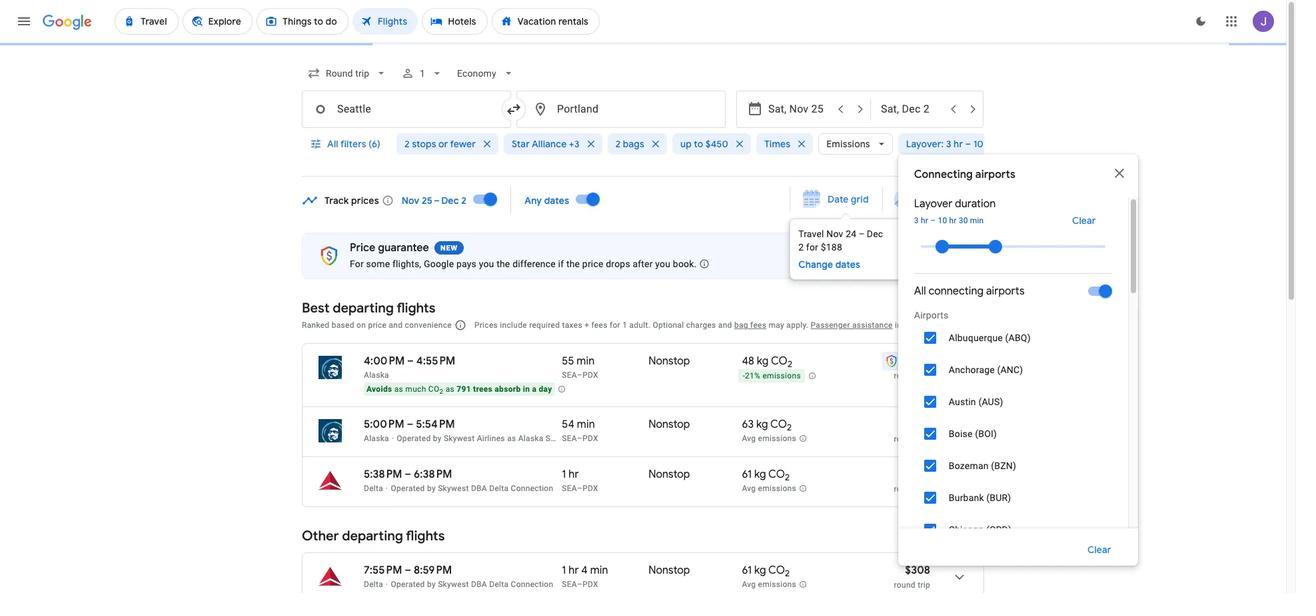 Task type: vqa. For each thing, say whether or not it's contained in the screenshot.
top 'flights'
yes



Task type: locate. For each thing, give the bounding box(es) containing it.
nonstop flight. element for 55 min
[[649, 355, 690, 370]]

1 nonstop from the top
[[649, 355, 690, 368]]

30 down layover duration
[[959, 216, 968, 225]]

nov up $188 on the top right of the page
[[827, 229, 844, 239]]

connection
[[511, 484, 554, 493], [511, 580, 554, 589]]

bags
[[623, 138, 645, 150]]

1 horizontal spatial the
[[566, 259, 580, 269]]

$308 left flight details. leaves seattle-tacoma international airport at 7:55 pm on saturday, november 25 and arrives at portland international airport at 8:59 pm on saturday, november 25. image
[[905, 564, 931, 577]]

2 vertical spatial operated
[[391, 580, 425, 589]]

63 kg co 2
[[742, 418, 792, 433]]

2 $308 round trip from the top
[[894, 564, 931, 590]]

0 vertical spatial 30
[[998, 138, 1009, 150]]

trip
[[918, 371, 931, 381], [918, 435, 931, 444], [918, 485, 931, 494], [918, 581, 931, 590]]

airports up (abq)
[[986, 285, 1025, 298]]

pdx down total duration 1 hr. element
[[583, 484, 599, 493]]

0 horizontal spatial the
[[497, 259, 510, 269]]

departing for best
[[333, 300, 394, 317]]

4 nonstop flight. element from the top
[[649, 564, 690, 579]]

times button
[[757, 128, 813, 160]]

1 vertical spatial for
[[610, 321, 620, 330]]

54 min sea – pdx
[[562, 418, 599, 443]]

sea for 1
[[562, 484, 577, 493]]

– down 4
[[577, 580, 583, 589]]

nonstop flight. element for 1 hr 4 min
[[649, 564, 690, 579]]

2 vertical spatial avg emissions
[[742, 580, 797, 589]]

pdx inside 55 min sea – pdx
[[583, 371, 599, 380]]

price up for
[[350, 241, 376, 255]]

min
[[1012, 138, 1028, 150], [970, 216, 984, 225], [577, 355, 595, 368], [577, 418, 595, 431], [590, 564, 608, 577]]

0 vertical spatial avg emissions
[[742, 434, 797, 443]]

– inside popup button
[[966, 138, 971, 150]]

4 sea from the top
[[562, 580, 577, 589]]

1 pdx from the top
[[583, 371, 599, 380]]

– down total duration 54 min. element
[[577, 434, 583, 443]]

4 trip from the top
[[918, 581, 931, 590]]

– inside 1 hr sea – pdx
[[577, 484, 583, 493]]

$308
[[905, 468, 931, 481], [905, 564, 931, 577]]

and down best departing flights
[[389, 321, 403, 330]]

1 horizontal spatial nov
[[827, 229, 844, 239]]

– left the arrival time: 4:55 pm. text field
[[407, 355, 414, 368]]

trip down 308 us dollars text field
[[918, 485, 931, 494]]

4 nonstop from the top
[[649, 564, 690, 577]]

operated by skywest dba delta connection for 7:55 pm – 8:59 pm
[[391, 580, 554, 589]]

you
[[479, 259, 494, 269], [655, 259, 671, 269]]

by for 8:59 pm
[[427, 580, 436, 589]]

1 vertical spatial operated by skywest dba delta connection
[[391, 580, 554, 589]]

departing up on
[[333, 300, 394, 317]]

operated by skywest dba delta connection down "8:59 pm"
[[391, 580, 554, 589]]

30 up connecting airports
[[998, 138, 1009, 150]]

price left drops
[[582, 259, 604, 269]]

2 sea from the top
[[562, 434, 577, 443]]

1 trip from the top
[[918, 371, 931, 381]]

1 61 kg co 2 from the top
[[742, 468, 790, 483]]

co inside 48 kg co 2
[[771, 355, 788, 368]]

0 horizontal spatial as
[[394, 385, 403, 394]]

1 vertical spatial nov
[[827, 229, 844, 239]]

trip down 308 us dollars text box
[[918, 581, 931, 590]]

1 vertical spatial dba
[[471, 580, 487, 589]]

0 vertical spatial operated
[[397, 434, 431, 443]]

Arrival time: 6:38 PM. text field
[[414, 468, 452, 481]]

$308 round trip
[[894, 468, 931, 494], [894, 564, 931, 590]]

departing
[[333, 300, 394, 317], [342, 528, 403, 545]]

3 right layover:
[[946, 138, 952, 150]]

for inside "for $188 change dates"
[[806, 242, 819, 253]]

albuquerque
[[949, 333, 1003, 343]]

-21% emissions
[[743, 371, 801, 381]]

dates inside "for $188 change dates"
[[836, 259, 861, 271]]

1 operated by skywest dba delta connection from the top
[[391, 484, 554, 493]]

best departing flights
[[302, 300, 436, 317]]

loading results progress bar
[[0, 43, 1296, 45]]

1 vertical spatial $308 round trip
[[894, 564, 931, 590]]

1 vertical spatial price
[[350, 241, 376, 255]]

2 vertical spatial skywest
[[438, 580, 469, 589]]

nov inside nov 24 – dec 2
[[827, 229, 844, 239]]

alaska up the avoids
[[364, 371, 389, 380]]

nov for 25 – dec
[[402, 194, 420, 206]]

3 down layover
[[914, 216, 919, 225]]

total duration 55 min. element
[[562, 355, 649, 370]]

0 horizontal spatial 10
[[938, 216, 947, 225]]

0 horizontal spatial price
[[350, 241, 376, 255]]

2 round from the top
[[894, 435, 916, 444]]

$308 for –
[[905, 468, 931, 481]]

0 horizontal spatial 30
[[959, 216, 968, 225]]

1 nonstop flight. element from the top
[[649, 355, 690, 370]]

2 vertical spatial by
[[427, 580, 436, 589]]

kg inside 48 kg co 2
[[757, 355, 769, 368]]

Departure time: 4:00 PM. text field
[[364, 355, 405, 368]]

3 round from the top
[[894, 485, 916, 494]]

skywest down "8:59 pm"
[[438, 580, 469, 589]]

operated by skywest airlines as alaska skywest
[[397, 434, 578, 443]]

operated down leaves seattle-tacoma international airport at 5:38 pm on saturday, november 25 and arrives at portland international airport at 6:38 pm on saturday, november 25. element
[[391, 484, 425, 493]]

1 horizontal spatial as
[[446, 385, 455, 394]]

1 vertical spatial all
[[914, 285, 926, 298]]

1 you from the left
[[479, 259, 494, 269]]

1 vertical spatial operated
[[391, 484, 425, 493]]

flights up 8:59 pm text box
[[406, 528, 445, 545]]

connection left 1 hr 4 min sea – pdx
[[511, 580, 554, 589]]

date grid
[[828, 193, 869, 205]]

3 sea from the top
[[562, 484, 577, 493]]

kg
[[757, 355, 769, 368], [756, 418, 768, 431], [754, 468, 766, 481], [754, 564, 766, 577]]

1 vertical spatial flights
[[406, 528, 445, 545]]

1 $308 from the top
[[905, 468, 931, 481]]

nonstop
[[649, 355, 690, 368], [649, 418, 690, 431], [649, 468, 690, 481], [649, 564, 690, 577]]

chicago (ord)
[[949, 525, 1012, 535]]

drops
[[606, 259, 630, 269]]

 image
[[392, 434, 394, 443]]

all connecting airports
[[914, 285, 1025, 298]]

0 vertical spatial 10
[[974, 138, 984, 150]]

30 inside popup button
[[998, 138, 1009, 150]]

+3
[[569, 138, 580, 150]]

price
[[582, 259, 604, 269], [368, 321, 387, 330]]

min right 4
[[590, 564, 608, 577]]

1 horizontal spatial price
[[582, 259, 604, 269]]

trip down $258
[[918, 371, 931, 381]]

operated down the leaves seattle-tacoma international airport at 5:00 pm on saturday, november 25 and arrives at portland international airport at 5:54 pm on saturday, november 25. "element" on the bottom left of page
[[397, 434, 431, 443]]

learn more about tracked prices image
[[382, 194, 394, 206]]

0 vertical spatial nov
[[402, 194, 420, 206]]

operated down leaves seattle-tacoma international airport at 7:55 pm on saturday, november 25 and arrives at portland international airport at 8:59 pm on saturday, november 25. element
[[391, 580, 425, 589]]

main menu image
[[16, 13, 32, 29]]

None text field
[[302, 91, 511, 128]]

4:55 pm
[[416, 355, 455, 368]]

nonstop flight. element
[[649, 355, 690, 370], [649, 418, 690, 433], [649, 468, 690, 483], [649, 564, 690, 579]]

boise (boi)
[[949, 429, 997, 439]]

filters
[[341, 138, 366, 150]]

1 inside 1 hr 4 min sea – pdx
[[562, 564, 566, 577]]

layover: 3 hr – 10 hr 30 min
[[906, 138, 1028, 150]]

2 $308 from the top
[[905, 564, 931, 577]]

connection left 1 hr sea – pdx
[[511, 484, 554, 493]]

0 vertical spatial skywest
[[444, 434, 475, 443]]

fees right +
[[592, 321, 608, 330]]

1 inside popup button
[[420, 68, 426, 79]]

0 vertical spatial 61 kg co 2
[[742, 468, 790, 483]]

2 nonstop flight. element from the top
[[649, 418, 690, 433]]

4 round from the top
[[894, 581, 916, 590]]

passenger assistance button
[[811, 321, 893, 330]]

emissions button
[[819, 128, 893, 160]]

avoids
[[367, 385, 392, 394]]

3 avg from the top
[[742, 580, 756, 589]]

2 horizontal spatial as
[[507, 434, 516, 443]]

airports
[[976, 168, 1016, 181], [986, 285, 1025, 298]]

albuquerque (abq)
[[949, 333, 1031, 343]]

pdx down 4
[[583, 580, 599, 589]]

1 horizontal spatial 3
[[946, 138, 952, 150]]

1 vertical spatial skywest
[[438, 484, 469, 493]]

sea inside 55 min sea – pdx
[[562, 371, 577, 380]]

0 vertical spatial 3
[[946, 138, 952, 150]]

dates down $188 on the top right of the page
[[836, 259, 861, 271]]

3 nonstop from the top
[[649, 468, 690, 481]]

0 vertical spatial operated by skywest dba delta connection
[[391, 484, 554, 493]]

0 vertical spatial $308
[[905, 468, 931, 481]]

chicago
[[949, 525, 984, 535]]

main content
[[302, 183, 1025, 593]]

skywest down arrival time: 5:54 pm. text box
[[444, 434, 475, 443]]

Departure time: 7:55 PM. text field
[[364, 564, 402, 577]]

trip down "298 us dollars" text field
[[918, 435, 931, 444]]

2 61 from the top
[[742, 564, 752, 577]]

1 vertical spatial 30
[[959, 216, 968, 225]]

difference
[[513, 259, 556, 269]]

10 down layover
[[938, 216, 947, 225]]

– down the total duration 55 min. element
[[577, 371, 583, 380]]

– inside 54 min sea – pdx
[[577, 434, 583, 443]]

– inside 55 min sea – pdx
[[577, 371, 583, 380]]

1 horizontal spatial you
[[655, 259, 671, 269]]

0 horizontal spatial nov
[[402, 194, 420, 206]]

sea down total duration 1 hr 4 min. element
[[562, 580, 577, 589]]

none search field containing connecting airports
[[302, 57, 1138, 593]]

dates
[[544, 194, 569, 206], [836, 259, 861, 271]]

0 vertical spatial avg
[[742, 434, 756, 443]]

the right if
[[566, 259, 580, 269]]

up
[[681, 138, 692, 150]]

all filters (6)
[[327, 138, 381, 150]]

1 dba from the top
[[471, 484, 487, 493]]

0 vertical spatial all
[[327, 138, 338, 150]]

airports
[[914, 310, 949, 321]]

kg inside the 63 kg co 2
[[756, 418, 768, 431]]

nov right the learn more about tracked prices icon
[[402, 194, 420, 206]]

0 vertical spatial price
[[582, 259, 604, 269]]

2 pdx from the top
[[583, 434, 599, 443]]

0 horizontal spatial you
[[479, 259, 494, 269]]

1 vertical spatial clear button
[[1072, 534, 1128, 566]]

2 avg emissions from the top
[[742, 484, 797, 493]]

3 avg emissions from the top
[[742, 580, 797, 589]]

for
[[350, 259, 364, 269]]

2 the from the left
[[566, 259, 580, 269]]

1 61 from the top
[[742, 468, 752, 481]]

7:55 pm – 8:59 pm
[[364, 564, 452, 577]]

1 horizontal spatial and
[[718, 321, 732, 330]]

avoids as much co2 as 791 trees absorb in a day. learn more about this calculation. image
[[558, 385, 566, 393]]

layover duration
[[914, 197, 996, 211]]

nonstop for 1 hr 4 min
[[649, 564, 690, 577]]

min right 54 at the bottom
[[577, 418, 595, 431]]

(ord)
[[986, 525, 1012, 535]]

pdx for 54 min
[[583, 434, 599, 443]]

dates right any
[[544, 194, 569, 206]]

all left filters
[[327, 138, 338, 150]]

kg for 54 min
[[756, 418, 768, 431]]

taxes
[[562, 321, 582, 330]]

1 horizontal spatial price
[[920, 193, 943, 205]]

1 horizontal spatial dates
[[836, 259, 861, 271]]

all inside "button"
[[327, 138, 338, 150]]

– up connecting airports
[[966, 138, 971, 150]]

all up airports
[[914, 285, 926, 298]]

by
[[433, 434, 442, 443], [427, 484, 436, 493], [427, 580, 436, 589]]

1 vertical spatial avg
[[742, 484, 756, 493]]

round down 308 us dollars text field
[[894, 485, 916, 494]]

2 dba from the top
[[471, 580, 487, 589]]

pdx
[[583, 371, 599, 380], [583, 434, 599, 443], [583, 484, 599, 493], [583, 580, 599, 589]]

avoids as much co 2 as 791 trees absorb in a day
[[367, 385, 552, 396]]

star
[[512, 138, 530, 150]]

round for 1 hr
[[894, 485, 916, 494]]

1 vertical spatial dates
[[836, 259, 861, 271]]

–
[[966, 138, 971, 150], [931, 216, 936, 225], [407, 355, 414, 368], [577, 371, 583, 380], [407, 418, 414, 431], [577, 434, 583, 443], [405, 468, 411, 481], [577, 484, 583, 493], [405, 564, 411, 577], [577, 580, 583, 589]]

0 horizontal spatial price
[[368, 321, 387, 330]]

2 and from the left
[[718, 321, 732, 330]]

2 fees from the left
[[751, 321, 767, 330]]

1 sea from the top
[[562, 371, 577, 380]]

co for 54 min
[[771, 418, 787, 431]]

as left 'much'
[[394, 385, 403, 394]]

the left difference
[[497, 259, 510, 269]]

0 vertical spatial $308 round trip
[[894, 468, 931, 494]]

61 kg co 2 for min
[[742, 564, 790, 579]]

pdx down the total duration 55 min. element
[[583, 371, 599, 380]]

fees right bag
[[751, 321, 767, 330]]

1 horizontal spatial 10
[[974, 138, 984, 150]]

skywest
[[444, 434, 475, 443], [438, 484, 469, 493], [438, 580, 469, 589]]

Departure text field
[[769, 91, 830, 127]]

258 US dollars text field
[[906, 355, 931, 368]]

round down "298 us dollars" text field
[[894, 435, 916, 444]]

change appearance image
[[1185, 5, 1217, 37]]

clear
[[1073, 215, 1096, 227], [1088, 544, 1112, 556]]

3 trip from the top
[[918, 485, 931, 494]]

1 vertical spatial avg emissions
[[742, 484, 797, 493]]

operated by skywest dba delta connection down 6:38 pm
[[391, 484, 554, 493]]

avg emissions for 54 min
[[742, 434, 797, 443]]

0 horizontal spatial for
[[610, 321, 620, 330]]

2 connection from the top
[[511, 580, 554, 589]]

3 nonstop flight. element from the top
[[649, 468, 690, 483]]

as left 791
[[446, 385, 455, 394]]

1 vertical spatial 61
[[742, 564, 752, 577]]

by:
[[950, 319, 963, 331]]

and left bag
[[718, 321, 732, 330]]

much
[[405, 385, 426, 394]]

10
[[974, 138, 984, 150], [938, 216, 947, 225]]

1 for 1
[[420, 68, 426, 79]]

min right 55 at the left bottom of page
[[577, 355, 595, 368]]

by down 6:38 pm
[[427, 484, 436, 493]]

3 pdx from the top
[[583, 484, 599, 493]]

0 vertical spatial flights
[[397, 300, 436, 317]]

4:00 pm
[[364, 355, 405, 368]]

1 horizontal spatial for
[[806, 242, 819, 253]]

0 vertical spatial 61
[[742, 468, 752, 481]]

for left adult.
[[610, 321, 620, 330]]

skywest down 6:38 pm
[[438, 484, 469, 493]]

dba for 6:38 pm
[[471, 484, 487, 493]]

by down arrival time: 5:54 pm. text box
[[433, 434, 442, 443]]

None text field
[[517, 91, 726, 128]]

anchorage (anc)
[[949, 365, 1023, 375]]

star alliance +3 button
[[504, 128, 602, 160]]

round down $258
[[894, 371, 916, 381]]

1 inside 1 hr sea – pdx
[[562, 468, 566, 481]]

as right airlines
[[507, 434, 516, 443]]

1 $308 round trip from the top
[[894, 468, 931, 494]]

price inside button
[[920, 193, 943, 205]]

co inside the 63 kg co 2
[[771, 418, 787, 431]]

4 pdx from the top
[[583, 580, 599, 589]]

departing up 7:55 pm 'text field'
[[342, 528, 403, 545]]

– down total duration 1 hr. element
[[577, 484, 583, 493]]

sea inside 1 hr 4 min sea – pdx
[[562, 580, 577, 589]]

1 horizontal spatial 30
[[998, 138, 1009, 150]]

1 hr 4 min sea – pdx
[[562, 564, 608, 589]]

delta
[[364, 484, 383, 493], [489, 484, 509, 493], [364, 580, 383, 589], [489, 580, 509, 589]]

price left graph
[[920, 193, 943, 205]]

sea inside 1 hr sea – pdx
[[562, 484, 577, 493]]

0 vertical spatial for
[[806, 242, 819, 253]]

you right after
[[655, 259, 671, 269]]

skywest for 6:38 pm
[[438, 484, 469, 493]]

3 inside popup button
[[946, 138, 952, 150]]

1 vertical spatial connection
[[511, 580, 554, 589]]

2 inside nov 24 – dec 2
[[799, 242, 804, 253]]

1 for 1 hr sea – pdx
[[562, 468, 566, 481]]

24 – dec
[[846, 229, 883, 239]]

austin
[[949, 397, 976, 407]]

$308 round trip down the $298 round trip
[[894, 468, 931, 494]]

by for 6:38 pm
[[427, 484, 436, 493]]

2 inside the 63 kg co 2
[[787, 422, 792, 433]]

0 vertical spatial departing
[[333, 300, 394, 317]]

$188
[[821, 242, 843, 253]]

sea inside 54 min sea – pdx
[[562, 434, 577, 443]]

pdx inside 1 hr sea – pdx
[[583, 484, 599, 493]]

0 vertical spatial dates
[[544, 194, 569, 206]]

sea down total duration 1 hr. element
[[562, 484, 577, 493]]

1 for 1 hr 4 min sea – pdx
[[562, 564, 566, 577]]

operated for 8:59 pm
[[391, 580, 425, 589]]

1 vertical spatial departing
[[342, 528, 403, 545]]

pdx down total duration 54 min. element
[[583, 434, 599, 443]]

for down "travel"
[[806, 242, 819, 253]]

1 vertical spatial by
[[427, 484, 436, 493]]

1 avg emissions from the top
[[742, 434, 797, 443]]

by down "8:59 pm"
[[427, 580, 436, 589]]

0 vertical spatial clear button
[[1057, 210, 1112, 231]]

1 vertical spatial 61 kg co 2
[[742, 564, 790, 579]]

min up connecting airports
[[1012, 138, 1028, 150]]

price for price guarantee
[[350, 241, 376, 255]]

only
[[1076, 524, 1096, 536]]

sea down 55 at the left bottom of page
[[562, 371, 577, 380]]

operated by skywest dba delta connection
[[391, 484, 554, 493], [391, 580, 554, 589]]

0 vertical spatial connection
[[511, 484, 554, 493]]

1 vertical spatial $308
[[905, 564, 931, 577]]

2 stops or fewer button
[[397, 128, 499, 160]]

round down 308 us dollars text box
[[894, 581, 916, 590]]

10 up connecting airports
[[974, 138, 984, 150]]

travel
[[799, 229, 827, 239]]

1 avg from the top
[[742, 434, 756, 443]]

1 and from the left
[[389, 321, 403, 330]]

1 horizontal spatial fees
[[751, 321, 767, 330]]

sea down 54 at the bottom
[[562, 434, 577, 443]]

round inside the $298 round trip
[[894, 435, 916, 444]]

1 vertical spatial price
[[368, 321, 387, 330]]

1 horizontal spatial all
[[914, 285, 926, 298]]

55 min sea – pdx
[[562, 355, 599, 380]]

2 61 kg co 2 from the top
[[742, 564, 790, 579]]

other departing flights
[[302, 528, 445, 545]]

Departure time: 5:00 PM. text field
[[364, 418, 404, 431]]

airports up the duration
[[976, 168, 1016, 181]]

apply.
[[787, 321, 809, 330]]

0 horizontal spatial and
[[389, 321, 403, 330]]

flights up convenience
[[397, 300, 436, 317]]

all for all filters (6)
[[327, 138, 338, 150]]

sea for 54
[[562, 434, 577, 443]]

you right pays
[[479, 259, 494, 269]]

0 horizontal spatial dates
[[544, 194, 569, 206]]

price right on
[[368, 321, 387, 330]]

2 trip from the top
[[918, 435, 931, 444]]

round for 1 hr 4 min
[[894, 581, 916, 590]]

swap origin and destination. image
[[506, 101, 522, 117]]

2 avg from the top
[[742, 484, 756, 493]]

0 horizontal spatial all
[[327, 138, 338, 150]]

$308 round trip left flight details. leaves seattle-tacoma international airport at 7:55 pm on saturday, november 25 and arrives at portland international airport at 8:59 pm on saturday, november 25. image
[[894, 564, 931, 590]]

5:00 pm – 5:54 pm
[[364, 418, 455, 431]]

2 operated by skywest dba delta connection from the top
[[391, 580, 554, 589]]

None field
[[302, 61, 393, 85], [452, 61, 521, 85], [302, 61, 393, 85], [452, 61, 521, 85]]

pdx inside 54 min sea – pdx
[[583, 434, 599, 443]]

avg emissions for 1 hr
[[742, 484, 797, 493]]

kg for 1 hr
[[754, 468, 766, 481]]

2 vertical spatial avg
[[742, 580, 756, 589]]

guarantee
[[378, 241, 429, 255]]

hr inside 1 hr sea – pdx
[[569, 468, 579, 481]]

5:38 pm
[[364, 468, 402, 481]]

2 nonstop from the top
[[649, 418, 690, 431]]

0 vertical spatial by
[[433, 434, 442, 443]]

trip inside the $298 round trip
[[918, 435, 931, 444]]

avg emissions
[[742, 434, 797, 443], [742, 484, 797, 493], [742, 580, 797, 589]]

0 vertical spatial dba
[[471, 484, 487, 493]]

flights
[[397, 300, 436, 317], [406, 528, 445, 545]]

1 connection from the top
[[511, 484, 554, 493]]

– left arrival time: 5:54 pm. text box
[[407, 418, 414, 431]]

absorb
[[495, 385, 521, 394]]

0 horizontal spatial fees
[[592, 321, 608, 330]]

1 vertical spatial 3
[[914, 216, 919, 225]]

(bur)
[[987, 493, 1011, 503]]

0 vertical spatial price
[[920, 193, 943, 205]]

None search field
[[302, 57, 1138, 593]]

$308 down the $298 round trip
[[905, 468, 931, 481]]

pdx for 55 min
[[583, 371, 599, 380]]

2 you from the left
[[655, 259, 671, 269]]



Task type: describe. For each thing, give the bounding box(es) containing it.
New feature text field
[[435, 241, 464, 255]]

– left 8:59 pm text box
[[405, 564, 411, 577]]

emissions for 54 min
[[758, 434, 797, 443]]

pdx inside 1 hr 4 min sea – pdx
[[583, 580, 599, 589]]

1 round from the top
[[894, 371, 916, 381]]

sort by:
[[929, 319, 963, 331]]

61 kg co 2 for –
[[742, 468, 790, 483]]

price for price graph
[[920, 193, 943, 205]]

total duration 54 min. element
[[562, 418, 649, 433]]

min inside 1 hr 4 min sea – pdx
[[590, 564, 608, 577]]

departing for other
[[342, 528, 403, 545]]

new
[[441, 244, 458, 253]]

61 for –
[[742, 468, 752, 481]]

for some flights, google pays you the difference if the price drops after you book.
[[350, 259, 697, 269]]

flights,
[[393, 259, 421, 269]]

61 for min
[[742, 564, 752, 577]]

prices
[[351, 194, 379, 206]]

book.
[[673, 259, 697, 269]]

leaves seattle-tacoma international airport at 4:00 pm on saturday, november 25 and arrives at portland international airport at 4:55 pm on saturday, november 25. element
[[364, 355, 455, 368]]

leaves seattle-tacoma international airport at 7:55 pm on saturday, november 25 and arrives at portland international airport at 8:59 pm on saturday, november 25. element
[[364, 564, 452, 577]]

48 kg co 2
[[742, 355, 793, 370]]

all for all connecting airports
[[914, 285, 926, 298]]

layover:
[[906, 138, 944, 150]]

min inside 54 min sea – pdx
[[577, 418, 595, 431]]

1 vertical spatial clear
[[1088, 544, 1112, 556]]

flights for other departing flights
[[406, 528, 445, 545]]

nov for 24 – dec
[[827, 229, 844, 239]]

burbank (bur)
[[949, 493, 1011, 503]]

trip for 1 hr
[[918, 485, 931, 494]]

anchorage
[[949, 365, 995, 375]]

some
[[366, 259, 390, 269]]

google
[[424, 259, 454, 269]]

21%
[[745, 371, 761, 381]]

308 US dollars text field
[[905, 468, 931, 481]]

nonstop for 54 min
[[649, 418, 690, 431]]

co for 1 hr
[[769, 468, 785, 481]]

Arrival time: 4:55 PM. text field
[[416, 355, 455, 368]]

operated by skywest dba delta connection for 5:38 pm – 6:38 pm
[[391, 484, 554, 493]]

$308 for min
[[905, 564, 931, 577]]

avg for 54 min
[[742, 434, 756, 443]]

bag fees button
[[735, 321, 767, 330]]

for $188 change dates
[[799, 242, 861, 271]]

leaves seattle-tacoma international airport at 5:00 pm on saturday, november 25 and arrives at portland international airport at 5:54 pm on saturday, november 25. element
[[364, 418, 455, 431]]

2 stops or fewer
[[405, 138, 476, 150]]

hr inside 1 hr 4 min sea – pdx
[[569, 564, 579, 577]]

pdx for 1 hr
[[583, 484, 599, 493]]

fewer
[[450, 138, 476, 150]]

54
[[562, 418, 575, 431]]

min inside 55 min sea – pdx
[[577, 355, 595, 368]]

-
[[743, 371, 745, 381]]

day
[[539, 385, 552, 394]]

trip for 1 hr 4 min
[[918, 581, 931, 590]]

flight details. leaves seattle-tacoma international airport at 7:55 pm on saturday, november 25 and arrives at portland international airport at 8:59 pm on saturday, november 25. image
[[944, 561, 976, 593]]

emissions for 1 hr
[[758, 484, 797, 493]]

alaska inside '4:00 pm – 4:55 pm alaska'
[[364, 371, 389, 380]]

Arrival time: 5:54 PM. text field
[[416, 418, 455, 431]]

connection for 1 hr
[[511, 484, 554, 493]]

grid
[[851, 193, 869, 205]]

min down the duration
[[970, 216, 984, 225]]

+
[[585, 321, 589, 330]]

airlines
[[477, 434, 505, 443]]

price graph button
[[886, 187, 982, 211]]

308 US dollars text field
[[905, 564, 931, 577]]

assistance
[[853, 321, 893, 330]]

(aus)
[[979, 397, 1003, 407]]

48
[[742, 355, 754, 368]]

emissions
[[827, 138, 870, 150]]

after
[[633, 259, 653, 269]]

total duration 1 hr. element
[[562, 468, 649, 483]]

operated for 6:38 pm
[[391, 484, 425, 493]]

0 vertical spatial clear
[[1073, 215, 1096, 227]]

trip for 54 min
[[918, 435, 931, 444]]

2 bags button
[[608, 128, 667, 160]]

total duration 1 hr 4 min. element
[[562, 564, 649, 579]]

adult.
[[630, 321, 651, 330]]

required
[[529, 321, 560, 330]]

include
[[500, 321, 527, 330]]

may
[[769, 321, 785, 330]]

charges
[[686, 321, 716, 330]]

duration
[[955, 197, 996, 211]]

1 fees from the left
[[592, 321, 608, 330]]

learn more about ranking image
[[455, 319, 467, 331]]

0 horizontal spatial 3
[[914, 216, 919, 225]]

co for 55 min
[[771, 355, 788, 368]]

4
[[581, 564, 588, 577]]

1 the from the left
[[497, 259, 510, 269]]

10 inside popup button
[[974, 138, 984, 150]]

$298
[[906, 418, 931, 431]]

$308 round trip for –
[[894, 468, 931, 494]]

Arrival time: 8:59 PM. text field
[[414, 564, 452, 577]]

burbank
[[949, 493, 984, 503]]

boise
[[949, 429, 973, 439]]

nov 25 – dec 2
[[402, 194, 467, 206]]

bozeman (bzn)
[[949, 461, 1017, 471]]

sea for 55
[[562, 371, 577, 380]]

– down layover
[[931, 216, 936, 225]]

3 hr – 10 hr 30 min
[[914, 216, 984, 225]]

2 inside 48 kg co 2
[[788, 359, 793, 370]]

alliance
[[532, 138, 567, 150]]

learn more about price guarantee image
[[689, 248, 721, 280]]

price graph
[[920, 193, 971, 205]]

leaves seattle-tacoma international airport at 5:38 pm on saturday, november 25 and arrives at portland international airport at 6:38 pm on saturday, november 25. element
[[364, 468, 452, 481]]

graph
[[945, 193, 971, 205]]

avg emissions for 1 hr 4 min
[[742, 580, 797, 589]]

– inside '4:00 pm – 4:55 pm alaska'
[[407, 355, 414, 368]]

other
[[302, 528, 339, 545]]

nonstop flight. element for 54 min
[[649, 418, 690, 433]]

co inside avoids as much co 2 as 791 trees absorb in a day
[[428, 385, 440, 394]]

connecting
[[914, 168, 973, 181]]

skywest for 8:59 pm
[[438, 580, 469, 589]]

$298 round trip
[[894, 418, 931, 444]]

2 inside avoids as much co 2 as 791 trees absorb in a day
[[440, 388, 444, 396]]

if
[[558, 259, 564, 269]]

trees
[[473, 385, 493, 394]]

date
[[828, 193, 849, 205]]

(anc)
[[998, 365, 1023, 375]]

Return text field
[[881, 91, 943, 127]]

1 vertical spatial 10
[[938, 216, 947, 225]]

emissions for 1 hr 4 min
[[758, 580, 797, 589]]

nonstop for 55 min
[[649, 355, 690, 368]]

connecting
[[929, 285, 984, 298]]

kg for 1 hr 4 min
[[754, 564, 766, 577]]

ranked
[[302, 321, 330, 330]]

find the best price region
[[302, 183, 1025, 280]]

main content containing best departing flights
[[302, 183, 1025, 593]]

any dates
[[525, 194, 569, 206]]

up to $450
[[681, 138, 729, 150]]

flights for best departing flights
[[397, 300, 436, 317]]

alaska left skywest
[[518, 434, 544, 443]]

change dates button
[[799, 258, 890, 271]]

298 US dollars text field
[[906, 418, 931, 431]]

nonstop for 1 hr
[[649, 468, 690, 481]]

alaska down 'departure time: 5:00 pm.' text field
[[364, 434, 389, 443]]

optional
[[653, 321, 684, 330]]

1 hr sea – pdx
[[562, 468, 599, 493]]

7:55 pm
[[364, 564, 402, 577]]

price guarantee
[[350, 241, 429, 255]]

5:54 pm
[[416, 418, 455, 431]]

$308 round trip for min
[[894, 564, 931, 590]]

co for 1 hr 4 min
[[769, 564, 785, 577]]

1 vertical spatial airports
[[986, 285, 1025, 298]]

55
[[562, 355, 574, 368]]

0 vertical spatial airports
[[976, 168, 1016, 181]]

track
[[325, 194, 349, 206]]

(6)
[[369, 138, 381, 150]]

3 hr to 10 hr 30 min text field
[[914, 216, 984, 225]]

dba for 8:59 pm
[[471, 580, 487, 589]]

min inside popup button
[[1012, 138, 1028, 150]]

skywest
[[546, 434, 578, 443]]

4:00 pm – 4:55 pm alaska
[[364, 355, 455, 380]]

5:00 pm
[[364, 418, 404, 431]]

a
[[532, 385, 537, 394]]

avg for 1 hr 4 min
[[742, 580, 756, 589]]

change
[[799, 259, 833, 271]]

5:38 pm – 6:38 pm
[[364, 468, 452, 481]]

round trip
[[894, 371, 931, 381]]

connection for 1 hr 4 min
[[511, 580, 554, 589]]

nov 24 – dec 2
[[799, 229, 883, 253]]

Departure time: 5:38 PM. text field
[[364, 468, 402, 481]]

6:38 pm
[[414, 468, 452, 481]]

2 bags
[[616, 138, 645, 150]]

nonstop flight. element for 1 hr
[[649, 468, 690, 483]]

in
[[523, 385, 530, 394]]

close dialog image
[[1112, 165, 1128, 181]]

25 – dec
[[422, 194, 459, 206]]

kg for 55 min
[[757, 355, 769, 368]]

date grid button
[[793, 187, 880, 211]]

avg for 1 hr
[[742, 484, 756, 493]]

– left 6:38 pm
[[405, 468, 411, 481]]

– inside 1 hr 4 min sea – pdx
[[577, 580, 583, 589]]

round for 54 min
[[894, 435, 916, 444]]

up to $450 button
[[673, 128, 751, 160]]



